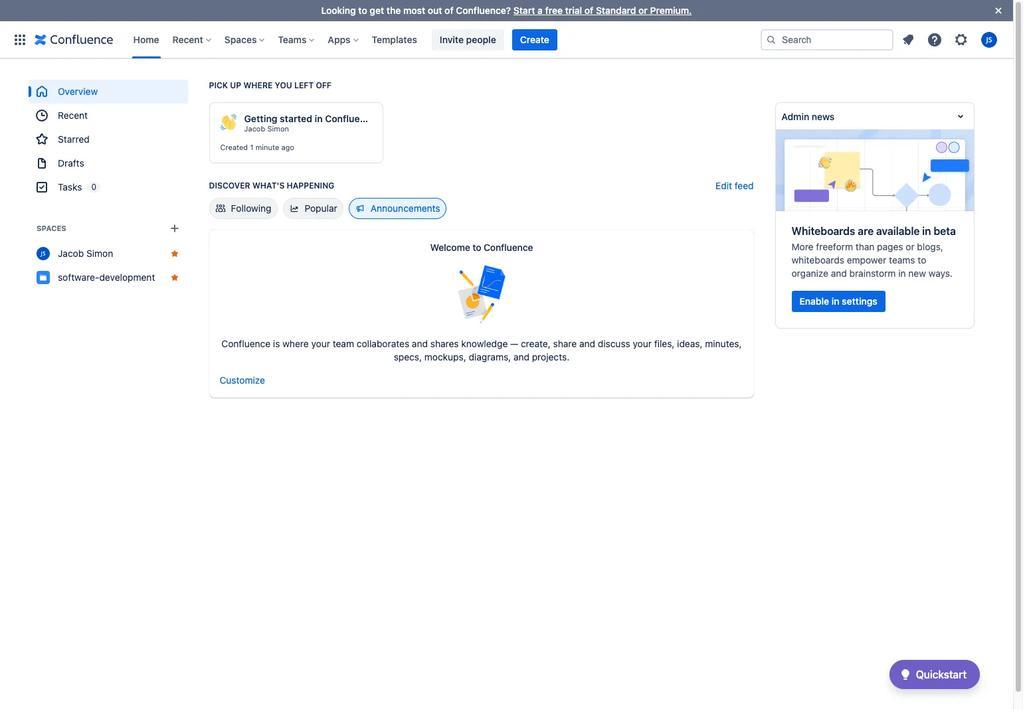 Task type: locate. For each thing, give the bounding box(es) containing it.
where
[[244, 80, 273, 90], [282, 338, 308, 350]]

0 horizontal spatial confluence
[[221, 338, 270, 350]]

to up new
[[918, 254, 927, 266]]

people
[[466, 34, 496, 45]]

development
[[99, 272, 155, 283]]

and down whiteboards
[[831, 268, 847, 279]]

teams
[[278, 34, 307, 45]]

1 horizontal spatial your
[[633, 338, 652, 350]]

0 vertical spatial jacob
[[244, 124, 265, 133]]

jacob simon link up minute
[[244, 124, 289, 134]]

jacob
[[244, 124, 265, 133], [57, 248, 84, 259]]

notification icon image
[[901, 32, 916, 48]]

0 horizontal spatial spaces
[[36, 224, 66, 233]]

empower
[[847, 254, 887, 266]]

0 horizontal spatial your
[[311, 338, 330, 350]]

in down teams
[[899, 268, 906, 279]]

1 vertical spatial jacob simon link
[[28, 242, 188, 266]]

and down —
[[513, 352, 529, 363]]

and
[[831, 268, 847, 279], [412, 338, 428, 350], [579, 338, 595, 350], [513, 352, 529, 363]]

quickstart button
[[890, 661, 980, 690]]

to left get
[[358, 5, 367, 16]]

confluence is where your team collaborates and shares knowledge — create, share and discuss your files, ideas, minutes, specs, mockups, diagrams, and projects.
[[221, 338, 742, 363]]

1 horizontal spatial recent
[[173, 34, 203, 45]]

overview
[[57, 86, 97, 97]]

whiteboards are available in beta more freeform than pages or blogs, whiteboards empower teams to organize and brainstorm in new ways.
[[792, 225, 956, 279]]

recent right home
[[173, 34, 203, 45]]

welcome
[[430, 242, 470, 253]]

confluence left the is
[[221, 338, 270, 350]]

simon up ago
[[267, 124, 289, 133]]

minute
[[256, 143, 279, 152]]

1 vertical spatial jacob
[[57, 248, 84, 259]]

1 horizontal spatial of
[[585, 5, 594, 16]]

your
[[311, 338, 330, 350], [633, 338, 652, 350]]

0 vertical spatial jacob simon link
[[244, 124, 289, 134]]

unstar this space image
[[169, 249, 180, 259]]

help icon image
[[927, 32, 943, 48]]

1 horizontal spatial confluence
[[325, 113, 376, 124]]

recent up starred
[[57, 110, 87, 121]]

recent inside "group"
[[57, 110, 87, 121]]

0 vertical spatial to
[[358, 5, 367, 16]]

drafts link
[[28, 152, 188, 175]]

new
[[909, 268, 926, 279]]

1 vertical spatial or
[[906, 241, 915, 252]]

check image
[[898, 667, 914, 683]]

confluence inside getting started in confluence jacob simon
[[325, 113, 376, 124]]

overview link
[[28, 80, 188, 104]]

jacob simon link
[[244, 124, 289, 134], [28, 242, 188, 266]]

where inside the confluence is where your team collaborates and shares knowledge — create, share and discuss your files, ideas, minutes, specs, mockups, diagrams, and projects.
[[282, 338, 308, 350]]

free
[[545, 5, 563, 16]]

recent inside popup button
[[173, 34, 203, 45]]

popular button
[[283, 198, 343, 219]]

1 horizontal spatial spaces
[[225, 34, 257, 45]]

premium.
[[650, 5, 692, 16]]

of right the trial
[[585, 5, 594, 16]]

jacob up created 1 minute ago
[[244, 124, 265, 133]]

1 horizontal spatial simon
[[267, 124, 289, 133]]

to for get
[[358, 5, 367, 16]]

where right up
[[244, 80, 273, 90]]

0 horizontal spatial recent
[[57, 110, 87, 121]]

0 vertical spatial spaces
[[225, 34, 257, 45]]

1 vertical spatial recent
[[57, 110, 87, 121]]

1 horizontal spatial where
[[282, 338, 308, 350]]

starred link
[[28, 128, 188, 152]]

of right out
[[445, 5, 454, 16]]

pages
[[877, 241, 904, 252]]

start a free trial of standard or premium. link
[[514, 5, 692, 16]]

2 horizontal spatial confluence
[[483, 242, 533, 253]]

your left files,
[[633, 338, 652, 350]]

0 vertical spatial simon
[[267, 124, 289, 133]]

0 horizontal spatial simon
[[86, 248, 113, 259]]

quickstart
[[916, 669, 967, 681]]

blogs,
[[917, 241, 944, 252]]

1 vertical spatial where
[[282, 338, 308, 350]]

or up teams
[[906, 241, 915, 252]]

created
[[220, 143, 248, 152]]

confluence down off
[[325, 113, 376, 124]]

announcements
[[371, 203, 440, 214]]

1 horizontal spatial jacob
[[244, 124, 265, 133]]

in inside getting started in confluence jacob simon
[[315, 113, 323, 124]]

off
[[316, 80, 332, 90]]

confluence inside the confluence is where your team collaborates and shares knowledge — create, share and discuss your files, ideas, minutes, specs, mockups, diagrams, and projects.
[[221, 338, 270, 350]]

of
[[445, 5, 454, 16], [585, 5, 594, 16]]

the
[[387, 5, 401, 16]]

0 vertical spatial recent
[[173, 34, 203, 45]]

2 of from the left
[[585, 5, 594, 16]]

0 horizontal spatial or
[[639, 5, 648, 16]]

announcements button
[[349, 198, 446, 219]]

search image
[[766, 34, 777, 45]]

banner
[[0, 21, 1013, 58]]

your profile and preferences image
[[982, 32, 998, 48]]

minutes,
[[705, 338, 742, 350]]

1 horizontal spatial or
[[906, 241, 915, 252]]

start
[[514, 5, 535, 16]]

1 vertical spatial to
[[472, 242, 481, 253]]

to right the welcome
[[472, 242, 481, 253]]

1 horizontal spatial to
[[472, 242, 481, 253]]

0 horizontal spatial to
[[358, 5, 367, 16]]

mockups,
[[424, 352, 466, 363]]

spaces up jacob simon
[[36, 224, 66, 233]]

where for you
[[244, 80, 273, 90]]

news
[[812, 111, 834, 122]]

feed
[[735, 180, 754, 191]]

confluence right the welcome
[[483, 242, 533, 253]]

starred
[[57, 134, 89, 145]]

where right the is
[[282, 338, 308, 350]]

confluence image
[[35, 32, 113, 48], [35, 32, 113, 48]]

0 vertical spatial or
[[639, 5, 648, 16]]

following button
[[209, 198, 277, 219]]

what's
[[252, 181, 285, 191]]

getting
[[244, 113, 278, 124]]

out
[[428, 5, 442, 16]]

and right share
[[579, 338, 595, 350]]

1 vertical spatial spaces
[[36, 224, 66, 233]]

welcome to confluence
[[430, 242, 533, 253]]

2 vertical spatial to
[[918, 254, 927, 266]]

group
[[28, 80, 188, 199]]

0 vertical spatial where
[[244, 80, 273, 90]]

templates link
[[368, 29, 421, 50]]

whiteboards
[[792, 225, 856, 237]]

or right standard
[[639, 5, 648, 16]]

most
[[403, 5, 425, 16]]

0 horizontal spatial of
[[445, 5, 454, 16]]

1 horizontal spatial jacob simon link
[[244, 124, 289, 134]]

settings
[[842, 296, 878, 307]]

is
[[273, 338, 280, 350]]

or inside whiteboards are available in beta more freeform than pages or blogs, whiteboards empower teams to organize and brainstorm in new ways.
[[906, 241, 915, 252]]

banner containing home
[[0, 21, 1013, 58]]

following
[[231, 203, 271, 214]]

jacob up software-
[[57, 248, 84, 259]]

spaces inside popup button
[[225, 34, 257, 45]]

0 horizontal spatial where
[[244, 80, 273, 90]]

in right enable
[[832, 296, 840, 307]]

your left team
[[311, 338, 330, 350]]

2 vertical spatial confluence
[[221, 338, 270, 350]]

customize link
[[220, 375, 265, 386]]

freeform
[[816, 241, 853, 252]]

0 vertical spatial confluence
[[325, 113, 376, 124]]

in right started
[[315, 113, 323, 124]]

beta
[[934, 225, 956, 237]]

spaces up up
[[225, 34, 257, 45]]

2 horizontal spatial to
[[918, 254, 927, 266]]

jacob simon link up the software-development
[[28, 242, 188, 266]]

simon
[[267, 124, 289, 133], [86, 248, 113, 259]]

confluence
[[325, 113, 376, 124], [483, 242, 533, 253], [221, 338, 270, 350]]

home
[[133, 34, 159, 45]]

simon up the software-development
[[86, 248, 113, 259]]

home link
[[129, 29, 163, 50]]



Task type: vqa. For each thing, say whether or not it's contained in the screenshot.
second The Product Launch Blueprint
no



Task type: describe. For each thing, give the bounding box(es) containing it.
discuss
[[598, 338, 630, 350]]

popular
[[305, 203, 337, 214]]

and inside whiteboards are available in beta more freeform than pages or blogs, whiteboards empower teams to organize and brainstorm in new ways.
[[831, 268, 847, 279]]

getting started in confluence jacob simon
[[244, 113, 376, 133]]

:wave: image
[[220, 114, 236, 130]]

enable in settings
[[800, 296, 878, 307]]

teams button
[[274, 29, 320, 50]]

edit feed
[[716, 180, 754, 191]]

0
[[91, 182, 96, 192]]

ideas,
[[677, 338, 702, 350]]

simon inside getting started in confluence jacob simon
[[267, 124, 289, 133]]

0 horizontal spatial jacob simon link
[[28, 242, 188, 266]]

knowledge
[[461, 338, 508, 350]]

to for confluence
[[472, 242, 481, 253]]

global element
[[8, 21, 761, 58]]

create,
[[521, 338, 550, 350]]

jacob inside getting started in confluence jacob simon
[[244, 124, 265, 133]]

1 vertical spatial simon
[[86, 248, 113, 259]]

files,
[[654, 338, 674, 350]]

looking
[[321, 5, 356, 16]]

organize
[[792, 268, 829, 279]]

in up blogs,
[[923, 225, 931, 237]]

software-
[[57, 272, 99, 283]]

1
[[250, 143, 254, 152]]

1 your from the left
[[311, 338, 330, 350]]

teams
[[889, 254, 916, 266]]

up
[[230, 80, 241, 90]]

confluence?
[[456, 5, 511, 16]]

ago
[[281, 143, 294, 152]]

1 vertical spatial confluence
[[483, 242, 533, 253]]

projects.
[[532, 352, 569, 363]]

edit
[[716, 180, 732, 191]]

specs,
[[394, 352, 422, 363]]

whiteboards
[[792, 254, 845, 266]]

admin
[[781, 111, 809, 122]]

0 horizontal spatial jacob
[[57, 248, 84, 259]]

looking to get the most out of confluence? start a free trial of standard or premium.
[[321, 5, 692, 16]]

templates
[[372, 34, 417, 45]]

admin news
[[781, 111, 834, 122]]

group containing overview
[[28, 80, 188, 199]]

edit feed button
[[716, 179, 754, 193]]

tasks
[[57, 181, 82, 193]]

apps
[[328, 34, 351, 45]]

and up specs, at the left
[[412, 338, 428, 350]]

1 of from the left
[[445, 5, 454, 16]]

create a space image
[[166, 221, 182, 237]]

started
[[280, 113, 312, 124]]

pick up where you left off
[[209, 80, 332, 90]]

than
[[856, 241, 875, 252]]

admin news button
[[776, 103, 974, 130]]

invite
[[440, 34, 464, 45]]

:wave: image
[[220, 114, 236, 130]]

available
[[877, 225, 920, 237]]

ways.
[[929, 268, 953, 279]]

enable
[[800, 296, 829, 307]]

software-development link
[[28, 266, 188, 290]]

to inside whiteboards are available in beta more freeform than pages or blogs, whiteboards empower teams to organize and brainstorm in new ways.
[[918, 254, 927, 266]]

discover what's happening
[[209, 181, 335, 191]]

invite people
[[440, 34, 496, 45]]

drafts
[[57, 158, 84, 169]]

team
[[332, 338, 354, 350]]

spaces button
[[221, 29, 270, 50]]

left
[[294, 80, 314, 90]]

apps button
[[324, 29, 364, 50]]

pick
[[209, 80, 228, 90]]

—
[[510, 338, 518, 350]]

collaborates
[[356, 338, 409, 350]]

appswitcher icon image
[[12, 32, 28, 48]]

close image
[[991, 3, 1007, 19]]

you
[[275, 80, 292, 90]]

jacob simon
[[57, 248, 113, 259]]

share
[[553, 338, 577, 350]]

customize
[[220, 375, 265, 386]]

trial
[[565, 5, 582, 16]]

shares
[[430, 338, 459, 350]]

are
[[858, 225, 874, 237]]

created 1 minute ago
[[220, 143, 294, 152]]

standard
[[596, 5, 636, 16]]

recent button
[[169, 29, 217, 50]]

where for your
[[282, 338, 308, 350]]

more
[[792, 241, 814, 252]]

unstar this space image
[[169, 272, 180, 283]]

software-development
[[57, 272, 155, 283]]

create
[[520, 34, 550, 45]]

discover
[[209, 181, 250, 191]]

recent link
[[28, 104, 188, 128]]

get
[[370, 5, 384, 16]]

2 your from the left
[[633, 338, 652, 350]]

brainstorm
[[850, 268, 896, 279]]

settings icon image
[[954, 32, 970, 48]]

Search field
[[761, 29, 894, 50]]



